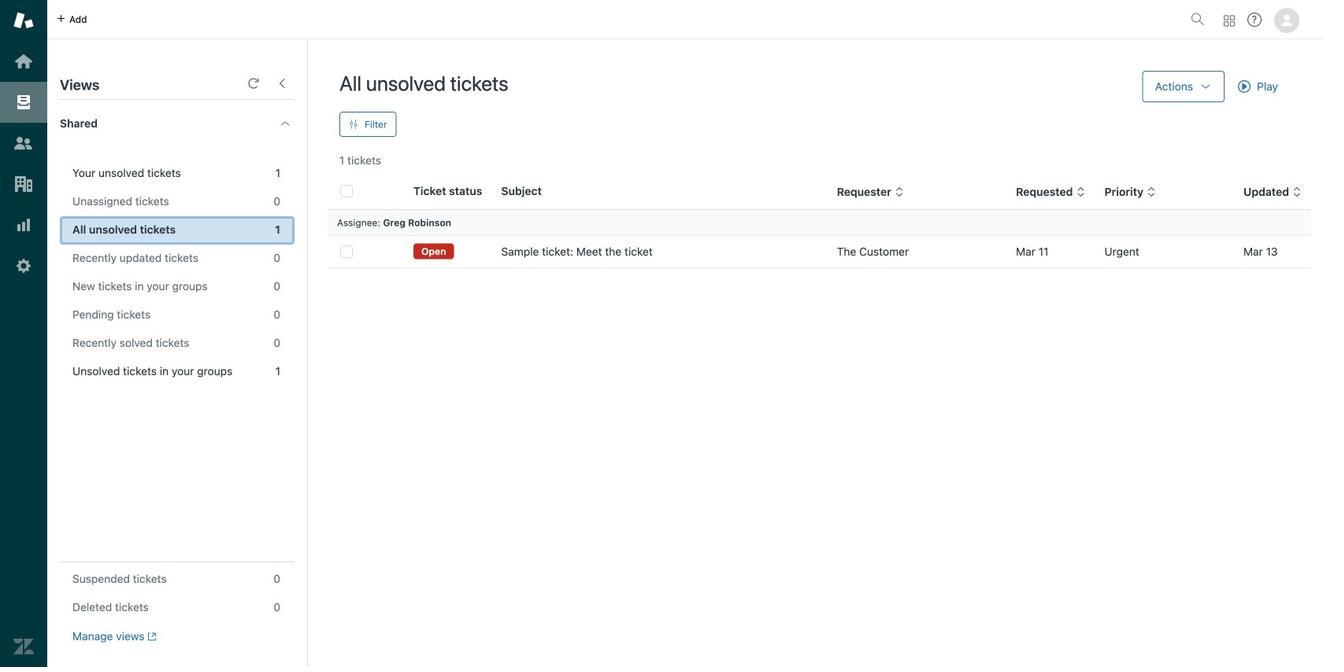Task type: vqa. For each thing, say whether or not it's contained in the screenshot.
tab
no



Task type: locate. For each thing, give the bounding box(es) containing it.
zendesk products image
[[1224, 15, 1235, 26]]

hide panel views image
[[276, 77, 288, 90]]

zendesk image
[[13, 637, 34, 658]]

main element
[[0, 0, 47, 668]]

views image
[[13, 92, 34, 113]]

organizations image
[[13, 174, 34, 195]]

row
[[328, 236, 1311, 268]]

heading
[[47, 100, 307, 147]]



Task type: describe. For each thing, give the bounding box(es) containing it.
get help image
[[1248, 13, 1262, 27]]

customers image
[[13, 133, 34, 154]]

admin image
[[13, 256, 34, 276]]

get started image
[[13, 51, 34, 72]]

reporting image
[[13, 215, 34, 236]]

opens in a new tab image
[[145, 633, 157, 642]]

refresh views pane image
[[247, 77, 260, 90]]

zendesk support image
[[13, 10, 34, 31]]



